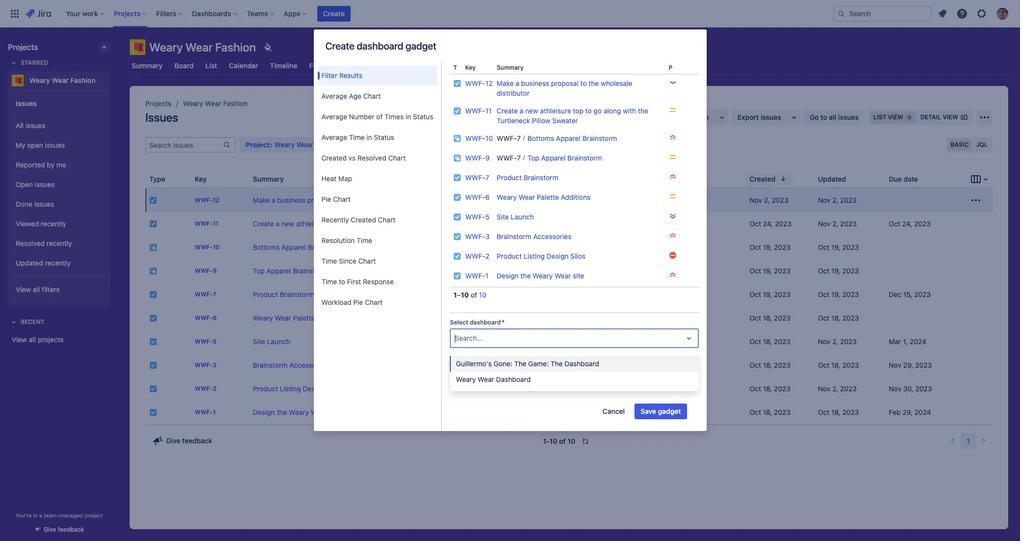 Task type: vqa. For each thing, say whether or not it's contained in the screenshot.
and inside the We need more accessories to fill out the product page and keep orders coming in while larger pieces & orders are completed.
no



Task type: locate. For each thing, give the bounding box(es) containing it.
recently inside "link"
[[46, 239, 72, 247]]

highest image
[[669, 173, 677, 181], [669, 271, 677, 279]]

resolution up medium image at right
[[671, 175, 706, 183]]

proposal inside wwf-12 make a business proposal to the wholesale distributor
[[551, 79, 579, 87]]

filters
[[42, 285, 60, 294]]

of right 1-
[[559, 437, 566, 446]]

7 row from the top
[[145, 330, 993, 354]]

5 inside 'issues' element
[[213, 338, 217, 346]]

issues down create dashboard gadget
[[373, 61, 394, 70]]

time up the workload
[[322, 278, 337, 286]]

2 inside 'issues' element
[[213, 385, 217, 393]]

chart down average time in status button
[[388, 154, 406, 162]]

project settings
[[501, 61, 552, 70]]

product brainstorm inside 'issues' element
[[253, 290, 315, 299]]

p inside button
[[553, 175, 557, 183]]

palette
[[537, 193, 559, 201], [293, 314, 315, 322]]

collapse recent projects image
[[8, 316, 20, 328]]

issues inside tab list
[[373, 61, 394, 70]]

business inside row
[[277, 196, 306, 204]]

1 horizontal spatial summary
[[253, 175, 284, 183]]

* for select dashboard *
[[502, 319, 505, 326]]

give feedback button
[[146, 433, 218, 449], [28, 522, 90, 538]]

create a new athleisure top to go along with the turtleneck pillow sweater for make a business proposal to the wholesale distributor link associated with brainstorm accessories link associated with low image site launch link product brainstorm link
[[497, 107, 649, 125]]

medium high image down lowest 'image'
[[669, 252, 677, 259]]

1 average from the top
[[322, 92, 347, 100]]

2 sub task image from the top
[[454, 154, 462, 162]]

oct 24, 2023 down created button
[[750, 220, 792, 228]]

5
[[486, 213, 490, 221], [213, 338, 217, 346]]

0 horizontal spatial go
[[350, 220, 358, 228]]

2 row from the top
[[145, 212, 993, 236]]

resolution inside "resolution time" button
[[322, 236, 355, 245]]

1 vertical spatial sub task image
[[454, 154, 462, 162]]

resolved down viewed
[[16, 239, 45, 247]]

1 vertical spatial 12
[[213, 197, 219, 204]]

0 vertical spatial of
[[376, 113, 383, 121]]

primary element
[[6, 0, 834, 27]]

0 vertical spatial top
[[573, 107, 584, 115]]

weary wear fashion down the starred
[[29, 76, 96, 85]]

chart inside "button"
[[378, 216, 396, 224]]

1 horizontal spatial bottoms apparel brainstorm link
[[528, 134, 617, 143]]

average left "age"
[[322, 92, 347, 100]]

1 row from the top
[[145, 189, 993, 212]]

bottoms inside 'issues' element
[[253, 243, 280, 252]]

turtleneck
[[497, 116, 531, 125], [407, 220, 440, 228]]

0 vertical spatial top
[[528, 154, 540, 162]]

make a business proposal to the wholesale distributor link for product brainstorm link associated with brainstorm accessories link corresponding to low icon site launch link
[[253, 196, 423, 204]]

wwf-3 inside 'issues' element
[[195, 362, 217, 369]]

average for average age chart
[[322, 92, 347, 100]]

2023
[[772, 196, 789, 204], [841, 196, 857, 204], [775, 220, 792, 228], [841, 220, 857, 228], [915, 220, 931, 228], [774, 243, 791, 252], [843, 243, 859, 252], [774, 267, 791, 275], [843, 267, 859, 275], [774, 290, 791, 299], [843, 290, 859, 299], [915, 290, 931, 299], [774, 314, 791, 322], [843, 314, 859, 322], [774, 338, 791, 346], [841, 338, 857, 346], [774, 361, 791, 370], [843, 361, 859, 370], [916, 361, 932, 370], [774, 385, 791, 393], [841, 385, 857, 393], [916, 385, 933, 393], [774, 408, 791, 417], [843, 408, 859, 417]]

task image
[[454, 107, 462, 115], [454, 174, 462, 182], [454, 194, 462, 201], [149, 197, 157, 204], [149, 220, 157, 228], [454, 233, 462, 241], [454, 272, 462, 280], [149, 291, 157, 299], [149, 315, 157, 322]]

pillow for "create a new athleisure top to go along with the turtleneck pillow sweater" link associated with make a business proposal to the wholesale distributor link associated with brainstorm accessories link associated with low image site launch link product brainstorm link
[[532, 116, 551, 125]]

0 horizontal spatial save
[[556, 141, 571, 149]]

create banner
[[0, 0, 1021, 28]]

29, up 30,
[[904, 361, 914, 370]]

6 inside 'issues' element
[[213, 315, 217, 322]]

bottoms apparel brainstorm down recently
[[253, 243, 343, 252]]

go to all issues
[[810, 113, 859, 121]]

go inside 'issues' element
[[350, 220, 358, 228]]

due date button
[[885, 172, 934, 186]]

wwf-11
[[465, 107, 492, 115], [195, 220, 219, 228]]

athleisure down wwf-12 make a business proposal to the wholesale distributor
[[540, 107, 572, 115]]

updated recently link
[[12, 254, 106, 273]]

list right go to all issues
[[874, 114, 887, 121]]

1 vertical spatial brainstorm accessories
[[253, 361, 328, 370]]

top up resolution time
[[329, 220, 340, 228]]

1 horizontal spatial proposal
[[551, 79, 579, 87]]

top inside 'issues' element
[[329, 220, 340, 228]]

view left filters
[[16, 285, 31, 294]]

athleisure inside 'issues' element
[[296, 220, 328, 228]]

weary wear fashion link down the starred
[[8, 71, 106, 90]]

0 vertical spatial status
[[413, 113, 434, 121]]

heat map button
[[318, 169, 437, 189]]

new down summary button on the left top
[[282, 220, 295, 228]]

of
[[376, 113, 383, 121], [471, 291, 477, 299], [559, 437, 566, 446]]

done inside done issues link
[[16, 200, 32, 208]]

wwf- for brainstorm accessories link corresponding to low icon's wwf-1 link
[[195, 409, 213, 416]]

1 vertical spatial silos
[[327, 385, 342, 393]]

updated for updated
[[818, 175, 846, 183]]

open export issues dropdown image
[[788, 112, 800, 123]]

weary wear palette additions link
[[497, 193, 591, 201], [253, 314, 347, 322]]

19,
[[763, 243, 773, 252], [832, 243, 841, 252], [763, 267, 773, 275], [832, 267, 841, 275], [763, 290, 773, 299], [832, 290, 841, 299]]

all down recent
[[29, 336, 36, 344]]

1 sub task image from the top
[[454, 135, 462, 143]]

oct 24, 2023 down due date button
[[889, 220, 931, 228]]

medium high image inside 'issues' element
[[553, 385, 560, 393]]

site launch for brainstorm accessories link associated with low image site launch link
[[497, 213, 534, 221]]

athleisure for "create a new athleisure top to go along with the turtleneck pillow sweater" link for product brainstorm link associated with brainstorm accessories link corresponding to low icon site launch link make a business proposal to the wholesale distributor link
[[296, 220, 328, 228]]

wwf-6 inside 'issues' element
[[195, 315, 217, 322]]

0 horizontal spatial listing
[[280, 385, 301, 393]]

launch inside 'issues' element
[[267, 338, 290, 346]]

wwf- for wwf-5 link for brainstorm accessories link associated with low image site launch link's wwf-6 link
[[465, 193, 486, 201]]

highest image for design the weary wear site
[[669, 271, 677, 279]]

athleisure for "create a new athleisure top to go along with the turtleneck pillow sweater" link associated with make a business proposal to the wholesale distributor link associated with brainstorm accessories link associated with low image site launch link product brainstorm link
[[540, 107, 572, 115]]

recently for viewed recently
[[41, 219, 66, 228]]

row containing top apparel brainstorm
[[145, 259, 993, 283]]

1 vertical spatial wwf-5
[[195, 338, 217, 346]]

projects link
[[145, 98, 171, 110]]

1 vertical spatial proposal
[[307, 196, 335, 204]]

1 vertical spatial top
[[329, 220, 340, 228]]

29, right "feb"
[[903, 408, 913, 417]]

silos inside 'issues' element
[[327, 385, 342, 393]]

12 inside wwf-12 make a business proposal to the wholesale distributor
[[486, 79, 493, 87]]

issues right export
[[761, 113, 782, 121]]

chart for average age chart
[[363, 92, 381, 100]]

1 horizontal spatial created
[[351, 216, 376, 224]]

weary wear palette additions for brainstorm accessories link corresponding to low icon site launch link
[[253, 314, 347, 322]]

basic
[[951, 141, 969, 148]]

2 sub task image from the top
[[149, 267, 157, 275]]

11 for low icon
[[213, 220, 219, 228]]

medium image
[[669, 106, 677, 114], [669, 153, 677, 161], [553, 267, 560, 275]]

dashboard up search...
[[470, 319, 501, 326]]

done down medium image at right
[[671, 220, 688, 228]]

0 horizontal spatial 9
[[213, 268, 217, 275]]

save up p button
[[556, 141, 571, 149]]

view right detail
[[943, 114, 959, 121]]

accessories
[[534, 232, 572, 241], [290, 361, 328, 370]]

1 horizontal spatial sweater
[[553, 116, 578, 125]]

2 vertical spatial recently
[[45, 259, 71, 267]]

1 vertical spatial p
[[553, 175, 557, 183]]

create inside 'issues' element
[[253, 220, 274, 228]]

3
[[486, 232, 490, 241], [213, 362, 217, 369]]

3 row from the top
[[145, 236, 993, 259]]

wwf- for wwf-5 link related to brainstorm accessories link corresponding to low icon site launch link
[[195, 338, 213, 346]]

along
[[604, 107, 621, 115], [360, 220, 377, 228]]

row containing product listing design silos
[[145, 377, 993, 401]]

bottoms apparel brainstorm link down recently
[[253, 243, 343, 252]]

filter for filter name *
[[450, 354, 465, 361]]

design the weary wear site link for the product listing design silos "link" for brainstorm accessories link associated with low image
[[497, 272, 585, 280]]

guillermo's gone: the game: the dashboard
[[456, 360, 599, 368]]

feedback
[[182, 437, 212, 445], [58, 526, 84, 534]]

1 view from the left
[[888, 114, 904, 121]]

view
[[888, 114, 904, 121], [943, 114, 959, 121]]

wwf-6 link
[[465, 193, 490, 201], [195, 315, 217, 322]]

fashion
[[215, 40, 256, 54], [70, 76, 96, 85], [223, 99, 248, 108]]

1 horizontal spatial site launch link
[[497, 213, 534, 221]]

proposal down "heat"
[[307, 196, 335, 204]]

0 vertical spatial sweater
[[553, 116, 578, 125]]

resolution down recently
[[322, 236, 355, 245]]

0 horizontal spatial 3
[[213, 362, 217, 369]]

brainstorm
[[583, 134, 617, 143], [568, 154, 602, 162], [524, 173, 559, 182], [497, 232, 532, 241], [308, 243, 343, 252], [293, 267, 328, 275], [280, 290, 315, 299], [253, 361, 288, 370]]

product listing design silos for brainstorm accessories link associated with low image
[[497, 252, 586, 260]]

2 highest image from the top
[[669, 271, 677, 279]]

distributor down project
[[497, 89, 530, 97]]

a
[[516, 79, 520, 87], [520, 107, 524, 115], [272, 196, 276, 204], [276, 220, 280, 228], [470, 385, 474, 393], [39, 513, 42, 519]]

projects up collapse starred projects 'image'
[[8, 43, 38, 52]]

24, down created button
[[763, 220, 773, 228]]

time down recently created chart
[[357, 236, 372, 245]]

design the weary wear site
[[497, 272, 585, 280], [253, 408, 341, 417]]

group containing issues
[[12, 90, 106, 306]]

1 vertical spatial wwf-5 link
[[195, 338, 217, 346]]

done issues
[[16, 200, 54, 208]]

updated button
[[814, 172, 862, 186]]

sub task image
[[454, 135, 462, 143], [454, 154, 462, 162]]

6
[[486, 193, 490, 201], [213, 315, 217, 322]]

filter left name
[[450, 354, 465, 361]]

palette for brainstorm accessories link associated with low image site launch link product brainstorm link
[[537, 193, 559, 201]]

bottoms apparel brainstorm inside 'issues' element
[[253, 243, 343, 252]]

5 row from the top
[[145, 283, 993, 307]]

bottoms for the bottommost bottoms apparel brainstorm link
[[253, 243, 280, 252]]

with inside 'issues' element
[[379, 220, 393, 228]]

row
[[145, 189, 993, 212], [145, 212, 993, 236], [145, 236, 993, 259], [145, 259, 993, 283], [145, 283, 993, 307], [145, 307, 993, 330], [145, 330, 993, 354], [145, 354, 993, 377], [145, 377, 993, 401], [145, 401, 993, 425]]

site launch inside 'issues' element
[[253, 338, 290, 346]]

group
[[12, 90, 106, 306], [12, 113, 106, 276]]

average inside average time in status button
[[322, 133, 347, 142]]

all inside group
[[33, 285, 40, 294]]

wwf-5 for wwf-5 link for brainstorm accessories link associated with low image site launch link
[[465, 213, 490, 221]]

wwf-1 inside row
[[195, 409, 216, 416]]

1 inside 'issues' element
[[213, 409, 216, 416]]

silos for the product listing design silos "link" for brainstorm accessories link associated with low image
[[571, 252, 586, 260]]

1 horizontal spatial 12
[[486, 79, 493, 87]]

1 horizontal spatial filter
[[573, 141, 588, 149]]

2, for site launch
[[833, 338, 839, 346]]

wwf- for wwf-10 link corresponding to 'wwf-11' "link" for wwf-5 link for brainstorm accessories link associated with low image site launch link's "wwf-9" link
[[465, 154, 486, 162]]

jira image
[[26, 8, 51, 19], [26, 8, 51, 19]]

1 horizontal spatial done
[[671, 220, 688, 228]]

open issues
[[16, 180, 55, 189]]

2, for product listing design silos
[[833, 385, 839, 393]]

1 vertical spatial projects
[[145, 99, 171, 108]]

in right you're
[[33, 513, 38, 519]]

wwf-5 link
[[465, 213, 490, 221], [195, 338, 217, 346]]

save inside save gadget button
[[641, 407, 657, 416]]

chart for workload pie chart
[[365, 298, 383, 307]]

wwf- inside wwf-12 make a business proposal to the wholesale distributor
[[465, 79, 486, 87]]

accessories inside 'issues' element
[[290, 361, 328, 370]]

1 horizontal spatial give feedback
[[166, 437, 212, 445]]

proposal inside 'issues' element
[[307, 196, 335, 204]]

weary wear fashion link
[[8, 71, 106, 90], [183, 98, 248, 110]]

weary wear fashion link down list link
[[183, 98, 248, 110]]

of left 10 link
[[471, 291, 477, 299]]

make down project
[[497, 79, 514, 87]]

1 group from the top
[[12, 90, 106, 306]]

create a new athleisure top to go along with the turtleneck pillow sweater link up "resolution time" button at the top left of page
[[253, 220, 488, 228]]

weary wear palette additions link down the workload
[[253, 314, 347, 322]]

3 average from the top
[[322, 133, 347, 142]]

wwf-2 inside 'issues' element
[[195, 385, 217, 393]]

average for average time in status
[[322, 133, 347, 142]]

row containing make a business proposal to the wholesale distributor
[[145, 189, 993, 212]]

10 row from the top
[[145, 401, 993, 425]]

0 vertical spatial create a new athleisure top to go along with the turtleneck pillow sweater
[[497, 107, 649, 125]]

2 view from the left
[[943, 114, 959, 121]]

wwf-11 for low image
[[465, 107, 492, 115]]

2024 right 1,
[[910, 338, 927, 346]]

business
[[521, 79, 550, 87], [277, 196, 306, 204]]

wwf-3
[[465, 232, 490, 241], [195, 362, 217, 369]]

2 for low icon
[[213, 385, 217, 393]]

new inside 'issues' element
[[282, 220, 295, 228]]

3 inside 'issues' element
[[213, 362, 217, 369]]

issues down the projects link
[[145, 111, 178, 124]]

resolved recently link
[[12, 234, 106, 254]]

weary wear palette additions inside row
[[253, 314, 347, 322]]

wwf-10 inside 'issues' element
[[195, 244, 220, 251]]

10 inside 'issues' element
[[213, 244, 220, 251]]

0 vertical spatial sub task image
[[454, 135, 462, 143]]

dashboard up 'filter results' "button"
[[357, 40, 404, 52]]

0 horizontal spatial sweater
[[462, 220, 488, 228]]

0 vertical spatial wwf-2
[[465, 252, 490, 260]]

go up the save filter button
[[594, 107, 602, 115]]

design the weary wear site inside 'issues' element
[[253, 408, 341, 417]]

1 horizontal spatial product listing design silos link
[[497, 252, 586, 260]]

of inside button
[[376, 113, 383, 121]]

* right name
[[484, 354, 486, 361]]

average down average age chart
[[322, 113, 347, 121]]

resolved right vs
[[358, 154, 387, 162]]

1 vertical spatial turtleneck
[[407, 220, 440, 228]]

listing
[[524, 252, 545, 260], [280, 385, 301, 393]]

0 horizontal spatial done
[[16, 200, 32, 208]]

site launch link
[[497, 213, 534, 221], [253, 338, 290, 346]]

turtleneck inside 'issues' element
[[407, 220, 440, 228]]

1 vertical spatial product brainstorm link
[[253, 290, 315, 299]]

dashboard right game:
[[565, 360, 599, 368]]

site for brainstorm accessories link associated with low image site launch link
[[497, 213, 509, 221]]

0 horizontal spatial wwf-5
[[195, 338, 217, 346]]

0 vertical spatial top apparel brainstorm link
[[528, 154, 602, 162]]

bottoms apparel brainstorm link up p button
[[528, 134, 617, 143]]

1 vertical spatial wholesale
[[357, 196, 389, 204]]

1 horizontal spatial wwf-12 link
[[465, 79, 493, 87]]

weary wear palette additions link inside row
[[253, 314, 347, 322]]

weary wear palette additions
[[497, 193, 591, 201], [253, 314, 347, 322]]

2 oct 24, 2023 from the left
[[889, 220, 931, 228]]

open image
[[683, 333, 695, 344]]

Search field
[[834, 6, 932, 21]]

11 inside 'issues' element
[[213, 220, 219, 228]]

save filter button
[[550, 137, 594, 153]]

2 vertical spatial all
[[29, 336, 36, 344]]

sub task image for wwf-10
[[454, 135, 462, 143]]

wwf-1 for brainstorm accessories link associated with low image wwf-1 link
[[465, 272, 489, 280]]

0 horizontal spatial *
[[484, 354, 486, 361]]

1 horizontal spatial site
[[497, 213, 509, 221]]

1 horizontal spatial pillow
[[532, 116, 551, 125]]

resolution inside resolution button
[[671, 175, 706, 183]]

0 vertical spatial along
[[604, 107, 621, 115]]

forms
[[309, 61, 330, 70]]

wwf-10 link for wwf-5 link related to brainstorm accessories link corresponding to low icon site launch link 'wwf-11' "link"
[[195, 244, 220, 251]]

wwf- for wwf-5 link related to brainstorm accessories link corresponding to low icon site launch link 'wwf-11' "link"
[[195, 220, 213, 228]]

7 inside 'issues' element
[[213, 291, 216, 298]]

9 for low icon
[[213, 268, 217, 275]]

2 group from the top
[[12, 113, 106, 276]]

18,
[[763, 314, 773, 322], [832, 314, 841, 322], [763, 338, 773, 346], [763, 361, 773, 370], [832, 361, 841, 370], [763, 385, 773, 393], [763, 408, 773, 417], [832, 408, 841, 417]]

wwf-5 for wwf-5 link related to brainstorm accessories link corresponding to low icon site launch link
[[195, 338, 217, 346]]

new down weary wear dashboard
[[475, 385, 487, 393]]

0 vertical spatial with
[[623, 107, 637, 115]]

2024 down nov 30, 2023
[[915, 408, 932, 417]]

detail view
[[921, 114, 959, 121]]

0 horizontal spatial site
[[253, 338, 265, 346]]

1 vertical spatial create a new athleisure top to go along with the turtleneck pillow sweater link
[[253, 220, 488, 228]]

proposal down settings
[[551, 79, 579, 87]]

wwf- for wwf-3 link associated with wwf-2 link corresponding to brainstorm accessories link corresponding to low icon's wwf-1 link
[[195, 362, 213, 369]]

0 vertical spatial make a business proposal to the wholesale distributor link
[[497, 79, 633, 97]]

created down pie chart "button"
[[351, 216, 376, 224]]

0 vertical spatial resolved
[[358, 154, 387, 162]]

0 horizontal spatial product brainstorm
[[253, 290, 315, 299]]

athleisure down the pie chart
[[296, 220, 328, 228]]

wwf-11 inside 'issues' element
[[195, 220, 219, 228]]

along inside 'issues' element
[[360, 220, 377, 228]]

0 horizontal spatial bottoms apparel brainstorm
[[253, 243, 343, 252]]

row containing bottoms apparel brainstorm
[[145, 236, 993, 259]]

6 for wwf-5 link for brainstorm accessories link associated with low image site launch link's wwf-6 link
[[486, 193, 490, 201]]

issues up viewed recently on the top left
[[34, 200, 54, 208]]

1 vertical spatial design the weary wear site link
[[253, 408, 341, 417]]

3 for wwf-3 link associated with wwf-2 link corresponding to brainstorm accessories link corresponding to low icon's wwf-1 link
[[213, 362, 217, 369]]

0 vertical spatial make
[[497, 79, 514, 87]]

business inside wwf-12 make a business proposal to the wholesale distributor
[[521, 79, 550, 87]]

of for 10
[[559, 437, 566, 446]]

make down summary button on the left top
[[253, 196, 270, 204]]

5 for low image
[[486, 213, 490, 221]]

site inside 'issues' element
[[329, 408, 341, 417]]

distributor inside 'issues' element
[[391, 196, 423, 204]]

new down wwf-12 make a business proposal to the wholesale distributor
[[526, 107, 539, 115]]

distributor
[[497, 89, 530, 97], [391, 196, 423, 204]]

2, for make a business proposal to the wholesale distributor
[[833, 196, 839, 204]]

0 vertical spatial wwf-11 link
[[465, 107, 492, 115]]

resolution for resolution time
[[322, 236, 355, 245]]

updated
[[818, 175, 846, 183], [16, 259, 43, 267]]

distributor up recently created chart "button"
[[391, 196, 423, 204]]

on
[[521, 385, 528, 393]]

summary inside tab list
[[132, 61, 163, 70]]

times
[[385, 113, 404, 121]]

pie down "heat"
[[322, 195, 331, 203]]

1 vertical spatial additions
[[317, 314, 347, 322]]

workload pie chart button
[[318, 293, 437, 313]]

done issues link
[[12, 195, 106, 214]]

created button
[[746, 172, 792, 186]]

time
[[349, 133, 365, 142], [357, 236, 372, 245], [322, 257, 337, 265], [322, 278, 337, 286]]

wwf-10 for low icon
[[195, 244, 220, 251]]

average inside average age chart button
[[322, 92, 347, 100]]

save inside button
[[556, 141, 571, 149]]

9 row from the top
[[145, 377, 993, 401]]

1 inside button
[[967, 437, 971, 445]]

0 vertical spatial silos
[[571, 252, 586, 260]]

1 horizontal spatial dashboard
[[565, 360, 599, 368]]

make a business proposal to the wholesale distributor link up recently
[[253, 196, 423, 204]]

wwf-1 link for brainstorm accessories link associated with low image
[[465, 272, 489, 280]]

brainstorm accessories link
[[497, 232, 572, 241], [253, 361, 328, 370]]

new for "create a new athleisure top to go along with the turtleneck pillow sweater" link associated with make a business proposal to the wholesale distributor link associated with brainstorm accessories link associated with low image site launch link product brainstorm link
[[526, 107, 539, 115]]

1 horizontal spatial weary wear palette additions link
[[497, 193, 591, 201]]

0 horizontal spatial product brainstorm link
[[253, 290, 315, 299]]

additions for brainstorm accessories link corresponding to low icon
[[317, 314, 347, 322]]

wwf-9 inside 'issues' element
[[195, 268, 217, 275]]

additions right low icon
[[561, 193, 591, 201]]

pie inside "button"
[[322, 195, 331, 203]]

status right times
[[413, 113, 434, 121]]

make inside row
[[253, 196, 270, 204]]

guillermo's
[[456, 360, 492, 368]]

status inside button
[[374, 133, 394, 142]]

wwf-5 inside 'issues' element
[[195, 338, 217, 346]]

wwf-5 link for brainstorm accessories link associated with low image site launch link
[[465, 213, 490, 221]]

1 highest image from the top
[[669, 173, 677, 181]]

0 horizontal spatial status
[[374, 133, 394, 142]]

pillow inside create a new athleisure top to go along with the turtleneck pillow sweater
[[532, 116, 551, 125]]

1 horizontal spatial give feedback button
[[146, 433, 218, 449]]

0 vertical spatial wwf-10
[[465, 134, 493, 143]]

issues for export issues
[[761, 113, 782, 121]]

chart down time to first response button
[[365, 298, 383, 307]]

site launch link for brainstorm accessories link corresponding to low icon
[[253, 338, 290, 346]]

chart right since
[[358, 257, 376, 265]]

summary button
[[249, 172, 300, 186]]

weary wear palette additions down the workload
[[253, 314, 347, 322]]

go for low image
[[594, 107, 602, 115]]

2 24, from the left
[[903, 220, 913, 228]]

view down collapse recent projects image
[[12, 336, 27, 344]]

pillow inside 'issues' element
[[442, 220, 460, 228]]

view left detail
[[888, 114, 904, 121]]

4 row from the top
[[145, 259, 993, 283]]

0 horizontal spatial issues
[[16, 99, 37, 107]]

turtleneck down wwf-12 make a business proposal to the wholesale distributor
[[497, 116, 531, 125]]

sub task image
[[149, 244, 157, 252], [149, 267, 157, 275]]

make
[[497, 79, 514, 87], [253, 196, 270, 204]]

list right board
[[205, 61, 217, 70]]

0 horizontal spatial brainstorm accessories link
[[253, 361, 328, 370]]

go
[[594, 107, 602, 115], [350, 220, 358, 228]]

business down summary button on the left top
[[277, 196, 306, 204]]

in right times
[[406, 113, 411, 121]]

0 vertical spatial site
[[497, 213, 509, 221]]

1 sub task image from the top
[[149, 244, 157, 252]]

0 vertical spatial fashion
[[215, 40, 256, 54]]

2 vertical spatial in
[[33, 513, 38, 519]]

top apparel brainstorm inside 'issues' element
[[253, 267, 328, 275]]

0 horizontal spatial site launch
[[253, 338, 290, 346]]

wwf-3 for wwf-3 link related to wwf-2 link for brainstorm accessories link associated with low image wwf-1 link
[[465, 232, 490, 241]]

key
[[465, 64, 476, 71], [195, 175, 207, 183]]

wwf-12
[[195, 197, 219, 204]]

updated recently
[[16, 259, 71, 267]]

additions inside 'issues' element
[[317, 314, 347, 322]]

all issues
[[16, 121, 45, 130]]

go to all issues link
[[804, 110, 865, 125]]

medium high image
[[669, 252, 677, 259], [553, 385, 560, 393]]

updated right sorted in descending order icon
[[818, 175, 846, 183]]

site inside 'issues' element
[[253, 338, 265, 346]]

issues down reported by me
[[35, 180, 55, 189]]

10 link
[[479, 291, 487, 299]]

24, down due date button
[[903, 220, 913, 228]]

create a new athleisure top to go along with the turtleneck pillow sweater inside 'issues' element
[[253, 220, 488, 228]]

average up the created vs resolved chart
[[322, 133, 347, 142]]

turtleneck inside create a new athleisure top to go along with the turtleneck pillow sweater
[[497, 116, 531, 125]]

oct 24, 2023
[[750, 220, 792, 228], [889, 220, 931, 228]]

row containing weary wear palette additions
[[145, 307, 993, 330]]

status down average number of times in status button on the top left of the page
[[374, 133, 394, 142]]

issues up all issues
[[16, 99, 37, 107]]

pie down time to first response
[[353, 298, 363, 307]]

all right "go" at the right top
[[829, 113, 837, 121]]

created
[[322, 154, 347, 162], [750, 175, 776, 183], [351, 216, 376, 224]]

product brainstorm
[[497, 173, 559, 182], [253, 290, 315, 299]]

create a new athleisure top to go along with the turtleneck pillow sweater up save filter
[[497, 107, 649, 125]]

bottoms apparel brainstorm for the bottommost bottoms apparel brainstorm link
[[253, 243, 343, 252]]

timeline
[[270, 61, 298, 70]]

2 vertical spatial issues
[[145, 111, 178, 124]]

10
[[486, 134, 493, 143], [213, 244, 220, 251], [461, 291, 469, 299], [479, 291, 487, 299], [550, 437, 558, 446], [568, 437, 576, 446]]

12 inside 'issues' element
[[213, 197, 219, 204]]

due
[[889, 175, 902, 183]]

the right game:
[[551, 360, 563, 368]]

1 vertical spatial along
[[360, 220, 377, 228]]

go up resolution time
[[350, 220, 358, 228]]

issues inside group
[[16, 99, 37, 107]]

wwf- for wwf-5 link for brainstorm accessories link associated with low image site launch link
[[465, 213, 486, 221]]

1 horizontal spatial bottoms apparel brainstorm
[[528, 134, 617, 143]]

accessories for low image
[[534, 232, 572, 241]]

wwf-9 for "wwf-9" link for wwf-10 link for wwf-5 link related to brainstorm accessories link corresponding to low icon site launch link 'wwf-11' "link"
[[195, 268, 217, 275]]

sub task image for bottoms
[[149, 244, 157, 252]]

save right cancel
[[641, 407, 657, 416]]

wwf-1 link
[[465, 272, 489, 280], [195, 409, 216, 416]]

1 vertical spatial accessories
[[290, 361, 328, 370]]

1 vertical spatial filter
[[450, 354, 465, 361]]

the right the gone:
[[515, 360, 527, 368]]

chart inside "button"
[[333, 195, 351, 203]]

dashboard up based
[[496, 375, 531, 384]]

the
[[589, 79, 599, 87], [638, 107, 649, 115], [345, 196, 355, 204], [394, 220, 405, 228], [521, 272, 531, 280], [277, 408, 287, 417]]

0 horizontal spatial top apparel brainstorm link
[[253, 267, 328, 275]]

product listing design silos inside 'issues' element
[[253, 385, 342, 393]]

tab list
[[124, 57, 1015, 75]]

9 for low image
[[486, 154, 490, 162]]

additions for brainstorm accessories link associated with low image
[[561, 193, 591, 201]]

0 horizontal spatial wwf-2 link
[[195, 385, 217, 393]]

nov 2, 2023
[[750, 196, 789, 204], [818, 196, 857, 204], [818, 220, 857, 228], [818, 338, 857, 346], [818, 385, 857, 393]]

1 horizontal spatial make a business proposal to the wholesale distributor link
[[497, 79, 633, 97]]

task image
[[454, 80, 462, 87], [454, 213, 462, 221], [454, 253, 462, 260], [149, 338, 157, 346], [149, 362, 157, 370], [149, 385, 157, 393], [149, 409, 157, 417]]

vs
[[349, 154, 356, 162]]

None text field
[[455, 334, 457, 343]]

design the weary wear site link inside 'issues' element
[[253, 408, 341, 417]]

dashboard
[[357, 40, 404, 52], [470, 319, 501, 326]]

with for low icon
[[379, 220, 393, 228]]

of left times
[[376, 113, 383, 121]]

None field
[[451, 365, 698, 382]]

feb 29, 2024
[[889, 408, 932, 417]]

site launch
[[497, 213, 534, 221], [253, 338, 290, 346]]

1 vertical spatial of
[[471, 291, 477, 299]]

recently for resolved recently
[[46, 239, 72, 247]]

recently down viewed recently link
[[46, 239, 72, 247]]

0 vertical spatial 5
[[486, 213, 490, 221]]

brainstorm accessories link for low image
[[497, 232, 572, 241]]

create a new athleisure top to go along with the turtleneck pillow sweater link up save filter
[[497, 107, 649, 125]]

calendar
[[229, 61, 258, 70]]

to inside button
[[339, 278, 345, 286]]

chart
[[363, 92, 381, 100], [388, 154, 406, 162], [333, 195, 351, 203], [378, 216, 396, 224], [358, 257, 376, 265], [365, 298, 383, 307]]

summary
[[132, 61, 163, 70], [497, 64, 524, 71], [253, 175, 284, 183]]

* up the gone:
[[502, 319, 505, 326]]

pillow for "create a new athleisure top to go along with the turtleneck pillow sweater" link for product brainstorm link associated with brainstorm accessories link corresponding to low icon site launch link make a business proposal to the wholesale distributor link
[[442, 220, 460, 228]]

0 horizontal spatial create a new athleisure top to go along with the turtleneck pillow sweater
[[253, 220, 488, 228]]

p
[[669, 64, 673, 71], [553, 175, 557, 183]]

1 vertical spatial recently
[[46, 239, 72, 247]]

pillow
[[532, 116, 551, 125], [442, 220, 460, 228]]

brainstorm accessories inside 'issues' element
[[253, 361, 328, 370]]

1 vertical spatial site launch link
[[253, 338, 290, 346]]

weary wear fashion down list link
[[183, 99, 248, 108]]

2 average from the top
[[322, 113, 347, 121]]

name
[[467, 354, 483, 361]]

updated inside 'button'
[[818, 175, 846, 183]]

1 vertical spatial go
[[350, 220, 358, 228]]

Search issues text field
[[146, 138, 223, 152]]

list inside tab list
[[205, 61, 217, 70]]

recently
[[41, 219, 66, 228], [46, 239, 72, 247], [45, 259, 71, 267]]

make a business proposal to the wholesale distributor link down settings
[[497, 79, 633, 97]]

1 vertical spatial wwf-9
[[195, 268, 217, 275]]

highest image
[[669, 134, 677, 142], [669, 232, 677, 240], [553, 244, 560, 252], [553, 362, 560, 370]]

dec 15, 2023
[[889, 290, 931, 299]]

0 vertical spatial proposal
[[551, 79, 579, 87]]

product brainstorm for brainstorm accessories link associated with low image site launch link product brainstorm link
[[497, 173, 559, 182]]

highest image right game:
[[553, 362, 560, 370]]

athleisure inside create a new athleisure top to go along with the turtleneck pillow sweater
[[540, 107, 572, 115]]

1 vertical spatial fashion
[[70, 76, 96, 85]]

business down settings
[[521, 79, 550, 87]]

key right t
[[465, 64, 476, 71]]

wholesale
[[601, 79, 633, 87], [357, 196, 389, 204]]

0 horizontal spatial launch
[[267, 338, 290, 346]]

0 horizontal spatial key
[[195, 175, 207, 183]]

to
[[581, 79, 587, 87], [586, 107, 592, 115], [821, 113, 828, 121], [337, 196, 343, 204], [342, 220, 348, 228], [339, 278, 345, 286]]

1 vertical spatial key
[[195, 175, 207, 183]]

feedback for bottommost give feedback "button"
[[58, 526, 84, 534]]

sweater inside 'issues' element
[[462, 220, 488, 228]]

turtleneck up "resolution time" button at the top left of page
[[407, 220, 440, 228]]

1 horizontal spatial bottoms
[[528, 134, 555, 143]]

done down open
[[16, 200, 32, 208]]

site launch for brainstorm accessories link corresponding to low icon site launch link
[[253, 338, 290, 346]]

create inside button
[[323, 9, 345, 17]]

listing inside 'issues' element
[[280, 385, 301, 393]]

chart down pie chart "button"
[[378, 216, 396, 224]]

1 vertical spatial 3
[[213, 362, 217, 369]]

8 row from the top
[[145, 354, 993, 377]]

in up the created vs resolved chart
[[367, 133, 372, 142]]

wwf-10 link for 'wwf-11' "link" for wwf-5 link for brainstorm accessories link associated with low image site launch link
[[465, 134, 493, 143]]

6 row from the top
[[145, 307, 993, 330]]

site launch link for brainstorm accessories link associated with low image
[[497, 213, 534, 221]]

view all filters link
[[12, 280, 106, 300]]

sub task image for top
[[149, 267, 157, 275]]

0 vertical spatial list
[[205, 61, 217, 70]]

9 inside 'issues' element
[[213, 268, 217, 275]]

done inside 'issues' element
[[671, 220, 688, 228]]

created inside 'issues' element
[[750, 175, 776, 183]]

medium image for create a new athleisure top to go along with the turtleneck pillow sweater
[[669, 106, 677, 114]]

0 vertical spatial pillow
[[532, 116, 551, 125]]

1 horizontal spatial with
[[623, 107, 637, 115]]

wwf- for 'wwf-11' "link" for wwf-5 link for brainstorm accessories link associated with low image site launch link
[[465, 107, 486, 115]]



Task type: describe. For each thing, give the bounding box(es) containing it.
12 for wwf-12 make a business proposal to the wholesale distributor
[[486, 79, 493, 87]]

my open issues link
[[12, 136, 106, 155]]

workload pie chart
[[322, 298, 383, 307]]

0 vertical spatial give feedback button
[[146, 433, 218, 449]]

starred
[[21, 59, 48, 66]]

product brainstorm for product brainstorm link associated with brainstorm accessories link corresponding to low icon site launch link
[[253, 290, 315, 299]]

0 vertical spatial all
[[829, 113, 837, 121]]

low image
[[553, 197, 560, 204]]

mar
[[889, 338, 902, 346]]

wwf-2 link for brainstorm accessories link associated with low image wwf-1 link
[[465, 252, 490, 260]]

1-10 of 10
[[543, 437, 576, 446]]

created vs resolved chart button
[[318, 148, 437, 168]]

2 for low image
[[486, 252, 490, 260]]

since
[[339, 257, 357, 265]]

site for the product listing design silos "link" for brainstorm accessories link associated with low image
[[573, 272, 585, 280]]

viewed recently
[[16, 219, 66, 228]]

view all projects link
[[8, 331, 110, 349]]

listing for brainstorm accessories link associated with low image site launch link
[[524, 252, 545, 260]]

2 horizontal spatial summary
[[497, 64, 524, 71]]

results
[[339, 71, 363, 80]]

resolved inside "link"
[[16, 239, 45, 247]]

filter results button
[[318, 66, 437, 86]]

0 horizontal spatial filter
[[488, 385, 501, 393]]

project
[[85, 513, 103, 519]]

in inside button
[[406, 113, 411, 121]]

gone:
[[494, 360, 513, 368]]

average number of times in status
[[322, 113, 434, 121]]

settings
[[525, 61, 552, 70]]

29, for nov
[[904, 361, 914, 370]]

list view
[[874, 114, 904, 121]]

6 for wwf-6 link corresponding to wwf-5 link related to brainstorm accessories link corresponding to low icon site launch link
[[213, 315, 217, 322]]

0 horizontal spatial projects
[[8, 43, 38, 52]]

wwf-2 link for brainstorm accessories link corresponding to low icon's wwf-1 link
[[195, 385, 217, 393]]

launch for brainstorm accessories link corresponding to low icon site launch link
[[267, 338, 290, 346]]

average time in status
[[322, 133, 394, 142]]

of for number
[[376, 113, 383, 121]]

wwf- for brainstorm accessories link associated with low image wwf-1 link
[[465, 272, 486, 280]]

created vs resolved chart
[[322, 154, 406, 162]]

distributor inside wwf-12 make a business proposal to the wholesale distributor
[[497, 89, 530, 97]]

all for filters
[[33, 285, 40, 294]]

resolved inside button
[[358, 154, 387, 162]]

nov 29, 2023
[[889, 361, 932, 370]]

my
[[16, 141, 25, 149]]

summary link
[[130, 57, 165, 75]]

0 vertical spatial top apparel brainstorm
[[528, 154, 602, 162]]

reports
[[406, 61, 431, 70]]

wwf-11 for low icon
[[195, 220, 219, 228]]

export issues
[[738, 113, 782, 121]]

0 vertical spatial p
[[669, 64, 673, 71]]

0 horizontal spatial weary wear fashion link
[[8, 71, 106, 90]]

the inside wwf-12 make a business proposal to the wholesale distributor
[[589, 79, 599, 87]]

create dashboard gadget
[[326, 40, 437, 52]]

created inside "button"
[[351, 216, 376, 224]]

11 for low image
[[486, 107, 492, 115]]

save gadget
[[641, 407, 681, 416]]

view for list view
[[888, 114, 904, 121]]

you're in a team-managed project
[[15, 513, 103, 519]]

0 vertical spatial gadget
[[406, 40, 437, 52]]

status inside button
[[413, 113, 434, 121]]

time since chart button
[[318, 252, 437, 271]]

1 oct 24, 2023 from the left
[[750, 220, 792, 228]]

wwf-6 for wwf-5 link for brainstorm accessories link associated with low image site launch link
[[465, 193, 490, 201]]

row containing design the weary wear site
[[145, 401, 993, 425]]

collapse starred projects image
[[8, 57, 20, 69]]

wwf- for wwf-6 link corresponding to wwf-5 link related to brainstorm accessories link corresponding to low icon site launch link
[[195, 315, 213, 322]]

heat map
[[322, 174, 352, 183]]

weary wear palette additions link for brainstorm accessories link corresponding to low icon site launch link
[[253, 314, 347, 322]]

gadget inside button
[[658, 407, 681, 416]]

refresh image
[[582, 438, 589, 446]]

1 vertical spatial medium image
[[669, 153, 677, 161]]

30,
[[904, 385, 914, 393]]

resolution time button
[[318, 231, 437, 251]]

open
[[16, 180, 33, 189]]

resolution time
[[322, 236, 372, 245]]

tab list containing issues
[[124, 57, 1015, 75]]

design the weary wear site for low image
[[497, 272, 585, 280]]

1 horizontal spatial issues
[[145, 111, 178, 124]]

wwf- for "wwf-9" link for wwf-10 link for wwf-5 link related to brainstorm accessories link corresponding to low icon site launch link 'wwf-11' "link"
[[195, 268, 213, 275]]

make a business proposal to the wholesale distributor link for brainstorm accessories link associated with low image site launch link product brainstorm link
[[497, 79, 633, 97]]

wwf-9 link for wwf-10 link for wwf-5 link related to brainstorm accessories link corresponding to low icon site launch link 'wwf-11' "link"
[[195, 268, 217, 275]]

save for save filter
[[556, 141, 571, 149]]

issues element
[[145, 171, 993, 425]]

medium high image for highest image to the right of game:
[[553, 385, 560, 393]]

list for list view
[[874, 114, 887, 121]]

1 horizontal spatial weary wear fashion link
[[183, 98, 248, 110]]

0 horizontal spatial dashboard
[[496, 375, 531, 384]]

first
[[347, 278, 361, 286]]

along for low image
[[604, 107, 621, 115]]

product listing design silos link for brainstorm accessories link associated with low image
[[497, 252, 586, 260]]

top for brainstorm accessories link associated with low image site launch link
[[573, 107, 584, 115]]

viewed
[[16, 219, 39, 228]]

projects
[[38, 336, 64, 344]]

calendar link
[[227, 57, 260, 75]]

0 vertical spatial bottoms apparel brainstorm link
[[528, 134, 617, 143]]

lowest image
[[669, 212, 677, 220]]

view for view all projects
[[12, 336, 27, 344]]

turtleneck for product brainstorm link associated with brainstorm accessories link corresponding to low icon site launch link make a business proposal to the wholesale distributor link
[[407, 220, 440, 228]]

row containing product brainstorm
[[145, 283, 993, 307]]

search image
[[838, 10, 846, 17]]

wwf-2 for wwf-2 link corresponding to brainstorm accessories link corresponding to low icon's wwf-1 link
[[195, 385, 217, 393]]

wwf-7 inside 'issues' element
[[195, 291, 216, 298]]

highest image up resolution button
[[669, 134, 677, 142]]

timeline link
[[268, 57, 300, 75]]

recently
[[322, 216, 349, 224]]

wwf-1 for brainstorm accessories link corresponding to low icon's wwf-1 link
[[195, 409, 216, 416]]

0 vertical spatial weary wear fashion
[[149, 40, 256, 54]]

pages
[[342, 61, 361, 70]]

1 horizontal spatial key
[[465, 64, 476, 71]]

average age chart button
[[318, 86, 437, 106]]

recently created chart button
[[318, 210, 437, 230]]

group containing all issues
[[12, 113, 106, 276]]

nov 2, 2023 for product listing design silos
[[818, 385, 857, 393]]

wwf-2 for wwf-2 link for brainstorm accessories link associated with low image wwf-1 link
[[465, 252, 490, 260]]

1 24, from the left
[[763, 220, 773, 228]]

1 horizontal spatial projects
[[145, 99, 171, 108]]

dashboard for gadget
[[357, 40, 404, 52]]

2 vertical spatial fashion
[[223, 99, 248, 108]]

average number of times in status button
[[318, 107, 437, 127]]

managed
[[59, 513, 83, 519]]

0 horizontal spatial in
[[33, 513, 38, 519]]

detail
[[921, 114, 942, 121]]

average age chart
[[322, 92, 381, 100]]

project
[[501, 61, 524, 70]]

filter inside button
[[573, 141, 588, 149]]

reported by me
[[16, 160, 66, 169]]

done for done issues
[[16, 200, 32, 208]]

wwf-3 link for wwf-2 link for brainstorm accessories link associated with low image wwf-1 link
[[465, 232, 490, 241]]

nov 2, 2023 for make a business proposal to the wholesale distributor
[[818, 196, 857, 204]]

type
[[149, 175, 165, 183]]

wwf-12 make a business proposal to the wholesale distributor
[[465, 79, 633, 97]]

1 button
[[961, 433, 976, 449]]

sub task image for wwf-9
[[454, 154, 462, 162]]

row containing site launch
[[145, 330, 993, 354]]

issues right "go" at the right top
[[839, 113, 859, 121]]

0 vertical spatial give feedback
[[166, 437, 212, 445]]

reported
[[16, 160, 45, 169]]

1 vertical spatial give feedback button
[[28, 522, 90, 538]]

medium image for top apparel brainstorm
[[553, 267, 560, 275]]

recently created chart
[[322, 216, 396, 224]]

search...
[[455, 334, 483, 343]]

resolution button
[[667, 172, 721, 186]]

cancel
[[603, 407, 625, 416]]

chart for time since chart
[[358, 257, 376, 265]]

1 horizontal spatial give
[[166, 437, 180, 445]]

top apparel brainstorm link inside 'issues' element
[[253, 267, 328, 275]]

recent
[[21, 318, 44, 326]]

pie inside button
[[353, 298, 363, 307]]

medium high image for highest image under lowest 'image'
[[669, 252, 677, 259]]

top inside 'issues' element
[[253, 267, 265, 275]]

wwf-5 link for brainstorm accessories link corresponding to low icon site launch link
[[195, 338, 217, 346]]

filter name *
[[450, 354, 486, 361]]

game:
[[529, 360, 549, 368]]

time up vs
[[349, 133, 365, 142]]

palette for product brainstorm link associated with brainstorm accessories link corresponding to low icon site launch link
[[293, 314, 315, 322]]

wwf- for wwf-2 link for brainstorm accessories link associated with low image wwf-1 link
[[465, 252, 486, 260]]

weary wear palette additions link for brainstorm accessories link associated with low image site launch link
[[497, 193, 591, 201]]

low image
[[669, 79, 677, 86]]

1 vertical spatial weary wear fashion
[[29, 76, 96, 85]]

a inside wwf-12 make a business proposal to the wholesale distributor
[[516, 79, 520, 87]]

board
[[174, 61, 194, 70]]

issues for open issues
[[35, 180, 55, 189]]

1 vertical spatial give feedback
[[44, 526, 84, 534]]

highest image down low icon
[[553, 244, 560, 252]]

chart for recently created chart
[[378, 216, 396, 224]]

0 vertical spatial dashboard
[[565, 360, 599, 368]]

time left since
[[322, 257, 337, 265]]

1 – 10 of 10
[[454, 291, 487, 299]]

done for done
[[671, 220, 688, 228]]

highest image down lowest 'image'
[[669, 232, 677, 240]]

row containing brainstorm accessories
[[145, 354, 993, 377]]

wwf-12 link for 'wwf-11' "link" for wwf-5 link for brainstorm accessories link associated with low image site launch link
[[465, 79, 493, 87]]

1-
[[543, 437, 550, 446]]

wholesale inside 'issues' element
[[357, 196, 389, 204]]

in inside button
[[367, 133, 372, 142]]

mar 1, 2024
[[889, 338, 927, 346]]

highest image for product brainstorm
[[669, 173, 677, 181]]

issues down all issues link
[[45, 141, 65, 149]]

5 for low icon
[[213, 338, 217, 346]]

2 vertical spatial weary wear fashion
[[183, 99, 248, 108]]

due date
[[889, 175, 919, 183]]

save filter
[[556, 141, 588, 149]]

1 vertical spatial give
[[44, 526, 56, 534]]

to inside wwf-12 make a business proposal to the wholesale distributor
[[581, 79, 587, 87]]

average for average number of times in status
[[322, 113, 347, 121]]

select dashboard *
[[450, 319, 505, 326]]

wholesale inside wwf-12 make a business proposal to the wholesale distributor
[[601, 79, 633, 87]]

brainstorm accessories for brainstorm accessories link corresponding to low icon site launch link
[[253, 361, 328, 370]]

filter results
[[322, 71, 363, 80]]

wwf-9 for wwf-10 link corresponding to 'wwf-11' "link" for wwf-5 link for brainstorm accessories link associated with low image site launch link's "wwf-9" link
[[465, 154, 490, 162]]

time to first response
[[322, 278, 394, 286]]

sorted in descending order image
[[780, 175, 788, 183]]

the inside create a new athleisure top to go along with the turtleneck pillow sweater
[[638, 107, 649, 115]]

medium image
[[669, 193, 677, 200]]

15,
[[904, 290, 913, 299]]

create a new athleisure top to go along with the turtleneck pillow sweater link for product brainstorm link associated with brainstorm accessories link corresponding to low icon site launch link make a business proposal to the wholesale distributor link
[[253, 220, 488, 228]]

product listing design silos link for brainstorm accessories link corresponding to low icon
[[253, 385, 342, 393]]

wwf-1 link for brainstorm accessories link corresponding to low icon
[[195, 409, 216, 416]]

updated for updated recently
[[16, 259, 43, 267]]

summary for summary button on the left top
[[253, 175, 284, 183]]

1 horizontal spatial new
[[475, 385, 487, 393]]

make inside wwf-12 make a business proposal to the wholesale distributor
[[497, 79, 514, 87]]

accessories for low icon
[[290, 361, 328, 370]]

wwf-11 link for wwf-5 link related to brainstorm accessories link corresponding to low icon site launch link
[[195, 220, 219, 228]]

listing for brainstorm accessories link corresponding to low icon site launch link
[[280, 385, 301, 393]]

1 the from the left
[[515, 360, 527, 368]]

29, for feb
[[903, 408, 913, 417]]

site for brainstorm accessories link corresponding to low icon site launch link
[[253, 338, 265, 346]]

row containing create a new athleisure top to go along with the turtleneck pillow sweater
[[145, 212, 993, 236]]

cancel button
[[597, 404, 631, 420]]

jql
[[977, 141, 988, 148]]

export issues button
[[732, 110, 800, 125]]

viewed recently link
[[12, 214, 106, 234]]

1 vertical spatial bottoms apparel brainstorm link
[[253, 243, 343, 252]]

sweater for low image
[[553, 116, 578, 125]]

2024 for feb 29, 2024
[[915, 408, 932, 417]]

create a new athleisure top to go along with the turtleneck pillow sweater for product brainstorm link associated with brainstorm accessories link corresponding to low icon site launch link make a business proposal to the wholesale distributor link
[[253, 220, 488, 228]]

select
[[450, 319, 469, 326]]

open
[[27, 141, 43, 149]]

2 the from the left
[[551, 360, 563, 368]]

response
[[363, 278, 394, 286]]

key inside button
[[195, 175, 207, 183]]

wwf-3 link for wwf-2 link corresponding to brainstorm accessories link corresponding to low icon's wwf-1 link
[[195, 362, 217, 369]]

open issues link
[[12, 175, 106, 195]]

list link
[[204, 57, 219, 75]]

p button
[[549, 172, 573, 186]]

map
[[339, 174, 352, 183]]

view all projects
[[12, 336, 64, 344]]

created for created
[[750, 175, 776, 183]]

number
[[349, 113, 375, 121]]

me
[[56, 160, 66, 169]]

top for brainstorm accessories link corresponding to low icon site launch link
[[329, 220, 340, 228]]

list for list
[[205, 61, 217, 70]]

1 horizontal spatial top
[[528, 154, 540, 162]]

wwf- for wwf-10 link corresponding to 'wwf-11' "link" for wwf-5 link for brainstorm accessories link associated with low image site launch link
[[465, 134, 486, 143]]

nov 30, 2023
[[889, 385, 933, 393]]

wwf-3 for wwf-3 link associated with wwf-2 link corresponding to brainstorm accessories link corresponding to low icon's wwf-1 link
[[195, 362, 217, 369]]

* for filter name *
[[484, 354, 486, 361]]

reports link
[[404, 57, 433, 75]]

wwf- for wwf-10 link for wwf-5 link related to brainstorm accessories link corresponding to low icon site launch link 'wwf-11' "link"
[[195, 244, 213, 251]]



